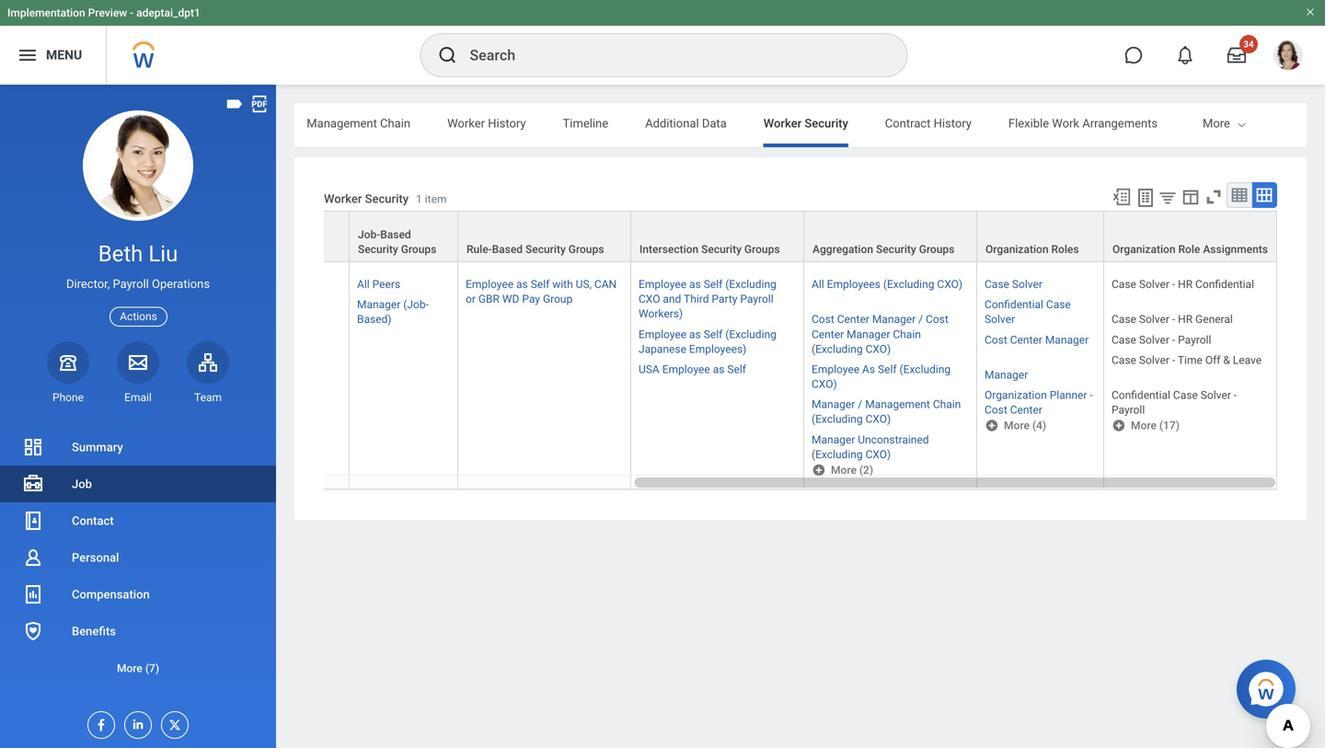 Task type: vqa. For each thing, say whether or not it's contained in the screenshot.
(6)
no



Task type: describe. For each thing, give the bounding box(es) containing it.
group
[[543, 293, 573, 306]]

&
[[1224, 354, 1231, 367]]

34
[[1244, 39, 1255, 50]]

more (4) button
[[985, 418, 1049, 433]]

menu button
[[0, 26, 106, 85]]

phone image
[[55, 351, 81, 374]]

aggregation
[[813, 243, 874, 256]]

self down employees) at the top
[[728, 363, 747, 376]]

navigation pane region
[[0, 85, 276, 748]]

phone button
[[47, 341, 89, 405]]

beth
[[98, 241, 143, 267]]

actions button
[[110, 307, 167, 327]]

job link
[[0, 466, 276, 503]]

security inside popup button
[[876, 243, 917, 256]]

based for rule-
[[492, 243, 523, 256]]

cxo) inside the employee as self (excluding cxo)
[[812, 378, 837, 391]]

organization planner - cost center link
[[985, 385, 1093, 417]]

self inside the employee as self (excluding cxo)
[[878, 363, 897, 376]]

confidential case solver - payroll element
[[1112, 385, 1237, 417]]

with
[[553, 278, 573, 291]]

all peers link
[[357, 274, 401, 291]]

employee as self (excluding cxo)
[[812, 363, 951, 391]]

usa employee as self link
[[639, 359, 747, 376]]

organization planner - cost center
[[985, 389, 1093, 417]]

beth liu
[[98, 241, 178, 267]]

security inside "popup button"
[[526, 243, 566, 256]]

work
[[1053, 116, 1080, 130]]

- inside organization planner - cost center
[[1090, 389, 1093, 402]]

menu banner
[[0, 0, 1326, 85]]

personal image
[[22, 547, 44, 569]]

contact
[[72, 514, 114, 528]]

cost center manager / cost center manager chain (excluding cxo) link
[[812, 310, 949, 356]]

summary image
[[22, 436, 44, 458]]

items selected list containing employee as self (excluding cxo and third party payroll workers)
[[639, 274, 796, 377]]

or
[[466, 293, 476, 306]]

organization role assignments button
[[1105, 212, 1277, 262]]

- up case solver - hr general element
[[1173, 278, 1176, 291]]

organization roles column header
[[978, 211, 1105, 263]]

select to filter grid data image
[[1158, 188, 1178, 207]]

as for cxo
[[690, 278, 701, 291]]

cxo) inside manager / management chain (excluding cxo)
[[866, 413, 891, 426]]

manager (job- based) link
[[357, 295, 429, 326]]

role
[[1179, 243, 1201, 256]]

cost center manager link
[[985, 330, 1089, 346]]

data
[[702, 116, 727, 130]]

- inside "confidential case solver - payroll"
[[1234, 389, 1237, 402]]

employee for employees)
[[639, 328, 687, 341]]

preview
[[88, 6, 127, 19]]

case solver - hr confidential element
[[1112, 274, 1255, 291]]

hr for confidential
[[1179, 278, 1193, 291]]

employee inside the employee as self (excluding cxo)
[[812, 363, 860, 376]]

items selected list containing case solver
[[985, 274, 1096, 418]]

intersection security groups
[[640, 243, 780, 256]]

compensation
[[72, 588, 150, 602]]

security left 1
[[365, 192, 409, 206]]

summary link
[[0, 429, 276, 466]]

compensation link
[[0, 576, 276, 613]]

third
[[684, 293, 709, 306]]

implementation preview -   adeptai_dpt1
[[7, 6, 201, 19]]

case solver - time off & leave element
[[1112, 350, 1262, 367]]

contact link
[[0, 503, 276, 539]]

all employees (excluding cxo) link
[[812, 274, 963, 291]]

more for more
[[1203, 116, 1231, 130]]

based for job-
[[380, 228, 411, 241]]

history for contract history
[[934, 116, 972, 130]]

more for more (17)
[[1131, 419, 1157, 432]]

personal
[[72, 551, 119, 565]]

case solver link
[[985, 274, 1043, 291]]

Search Workday  search field
[[470, 35, 870, 75]]

rule-based security groups column header
[[458, 211, 632, 263]]

cost up manager link
[[985, 334, 1008, 346]]

case down case solver - payroll element
[[1112, 354, 1137, 367]]

tag image
[[225, 94, 245, 114]]

view team image
[[197, 351, 219, 374]]

- inside the menu banner
[[130, 6, 134, 19]]

party
[[712, 293, 738, 306]]

- up case solver - payroll element
[[1173, 313, 1176, 326]]

intersection security groups column header
[[632, 211, 805, 263]]

self for and
[[704, 278, 723, 291]]

row containing job-based security groups
[[0, 211, 1278, 263]]

(17)
[[1160, 419, 1180, 432]]

(7)
[[145, 662, 159, 675]]

(excluding inside manager unconstrained (excluding cxo)
[[812, 448, 863, 461]]

more for more (2)
[[831, 464, 857, 477]]

close environment banner image
[[1305, 6, 1317, 17]]

(job-
[[403, 298, 429, 311]]

all peers
[[357, 278, 401, 291]]

export to worksheets image
[[1135, 187, 1157, 209]]

as for japanese
[[690, 328, 701, 341]]

organization roles
[[986, 243, 1079, 256]]

implementation
[[7, 6, 85, 19]]

assignments
[[1204, 243, 1269, 256]]

payroll inside "confidential case solver - payroll"
[[1112, 404, 1145, 417]]

(excluding down aggregation security groups
[[884, 278, 935, 291]]

facebook image
[[88, 713, 109, 733]]

case up case solver - hr general element
[[1112, 278, 1137, 291]]

email button
[[117, 341, 159, 405]]

manager inside manager (job- based)
[[357, 298, 401, 311]]

profile logan mcneil image
[[1274, 41, 1304, 74]]

cxo) inside the cost center manager / cost center manager chain (excluding cxo)
[[866, 343, 891, 356]]

(2)
[[860, 464, 874, 477]]

groups for rule-based security groups
[[569, 243, 604, 256]]

can
[[595, 278, 617, 291]]

user-
[[185, 243, 211, 256]]

additional
[[645, 116, 699, 130]]

additional data
[[645, 116, 727, 130]]

and
[[663, 293, 682, 306]]

roles
[[1052, 243, 1079, 256]]

center inside organization planner - cost center
[[1011, 404, 1043, 417]]

solver inside confidential case solver
[[985, 313, 1015, 326]]

organization for organization roles
[[986, 243, 1049, 256]]

organization roles button
[[978, 212, 1104, 262]]

4 groups from the left
[[745, 243, 780, 256]]

(excluding inside employee as self (excluding cxo and third party payroll workers)
[[726, 278, 777, 291]]

manager / management chain (excluding cxo) link
[[812, 395, 961, 426]]

security right 'user-'
[[245, 243, 285, 256]]

payroll inside navigation pane region
[[113, 277, 149, 291]]

worker security 1 item
[[324, 192, 447, 206]]

pay
[[522, 293, 540, 306]]

planner
[[1050, 389, 1088, 402]]

all for all employees (excluding cxo)
[[812, 278, 825, 291]]

groups inside popup button
[[919, 243, 955, 256]]

case inside confidential case solver
[[1047, 298, 1071, 311]]

more (17) button
[[1112, 418, 1182, 433]]

workers)
[[639, 308, 683, 321]]

aggregation security groups
[[813, 243, 955, 256]]

mail image
[[127, 351, 149, 374]]

liu
[[149, 241, 178, 267]]

linkedin image
[[125, 713, 145, 732]]

solver inside "link"
[[1013, 278, 1043, 291]]

table image
[[1231, 186, 1249, 204]]

- left the time
[[1173, 354, 1176, 367]]

cost down all employees (excluding cxo)
[[926, 313, 949, 326]]

1
[[416, 193, 422, 206]]

usa employee as self
[[639, 363, 747, 376]]

contact image
[[22, 510, 44, 532]]

item
[[425, 193, 447, 206]]

worker for worker history
[[448, 116, 485, 130]]

gbr
[[479, 293, 500, 306]]

cost down "employees"
[[812, 313, 835, 326]]

operations
[[152, 277, 210, 291]]

compensation image
[[22, 584, 44, 606]]

timeline
[[563, 116, 609, 130]]

case solver
[[985, 278, 1043, 291]]

employee down japanese
[[663, 363, 711, 376]]

phone beth liu element
[[47, 390, 89, 405]]

director, payroll operations
[[66, 277, 210, 291]]

security inside job-based security groups
[[358, 243, 398, 256]]

management inside manager / management chain (excluding cxo)
[[866, 398, 931, 411]]

history for worker history
[[488, 116, 526, 130]]

(excluding inside employee as self (excluding japanese employees)
[[726, 328, 777, 341]]

manager inside manager / management chain (excluding cxo)
[[812, 398, 856, 411]]

case inside "confidential case solver - payroll"
[[1174, 389, 1198, 402]]

contract history
[[885, 116, 972, 130]]

solver up case solver - hr general element
[[1140, 278, 1170, 291]]



Task type: locate. For each thing, give the bounding box(es) containing it.
items selected list containing all employees (excluding cxo)
[[812, 274, 969, 462]]

employee as self (excluding japanese employees) link
[[639, 324, 777, 356]]

1 vertical spatial management
[[866, 398, 931, 411]]

0 horizontal spatial confidential
[[985, 298, 1044, 311]]

all employees (excluding cxo)
[[812, 278, 963, 291]]

inbox large image
[[1228, 46, 1247, 64]]

confidential up more (17) dropdown button
[[1112, 389, 1171, 402]]

employee for and
[[639, 278, 687, 291]]

intersection security groups button
[[632, 212, 804, 262]]

1 horizontal spatial based
[[380, 228, 411, 241]]

all left peers
[[357, 278, 370, 291]]

2 vertical spatial chain
[[933, 398, 961, 411]]

1 vertical spatial /
[[858, 398, 863, 411]]

groups for job-based security groups
[[401, 243, 437, 256]]

view printable version (pdf) image
[[249, 94, 270, 114]]

1 horizontal spatial chain
[[893, 328, 921, 341]]

based for user-
[[211, 243, 242, 256]]

adeptai_dpt1
[[136, 6, 201, 19]]

2 horizontal spatial based
[[492, 243, 523, 256]]

3 groups from the left
[[569, 243, 604, 256]]

more for more (4)
[[1004, 419, 1030, 432]]

management chain
[[307, 116, 411, 130]]

1 horizontal spatial worker
[[448, 116, 485, 130]]

/ down the employee as self (excluding cxo)
[[858, 398, 863, 411]]

search image
[[437, 44, 459, 66]]

as inside employee as self with us, can or gbr wd pay group
[[516, 278, 528, 291]]

employee as self (excluding cxo and third party payroll workers)
[[639, 278, 777, 321]]

security
[[805, 116, 849, 130], [365, 192, 409, 206], [245, 243, 285, 256], [358, 243, 398, 256], [526, 243, 566, 256], [702, 243, 742, 256], [876, 243, 917, 256]]

user-based security groups
[[185, 243, 324, 256]]

time
[[1178, 354, 1203, 367]]

employee for can
[[466, 278, 514, 291]]

0 horizontal spatial based
[[211, 243, 242, 256]]

tab list
[[0, 103, 1158, 147]]

management down the employee as self (excluding cxo)
[[866, 398, 931, 411]]

employee inside employee as self with us, can or gbr wd pay group
[[466, 278, 514, 291]]

0 vertical spatial /
[[919, 313, 923, 326]]

japanese
[[639, 343, 687, 356]]

2 groups from the left
[[401, 243, 437, 256]]

rule-
[[467, 243, 492, 256]]

history
[[488, 116, 526, 130], [934, 116, 972, 130]]

1 row from the top
[[0, 211, 1278, 263]]

(excluding up 'as'
[[812, 343, 863, 356]]

job
[[72, 477, 92, 491]]

payroll inside the case solver - hr general case solver - payroll case solver - time off & leave
[[1179, 334, 1212, 346]]

cxo) inside manager unconstrained (excluding cxo)
[[866, 448, 891, 461]]

chain up employee as self (excluding cxo) link at the right of the page
[[893, 328, 921, 341]]

0 horizontal spatial /
[[858, 398, 863, 411]]

cxo) up unconstrained
[[866, 413, 891, 426]]

1 vertical spatial chain
[[893, 328, 921, 341]]

solver up case solver - payroll element
[[1140, 313, 1170, 326]]

confidential case solver - payroll
[[1112, 389, 1237, 417]]

row containing all peers
[[0, 262, 1278, 490]]

as up pay
[[516, 278, 528, 291]]

manager / management chain (excluding cxo)
[[812, 398, 961, 426]]

self inside employee as self (excluding cxo and third party payroll workers)
[[704, 278, 723, 291]]

more down inbox large icon
[[1203, 116, 1231, 130]]

1 history from the left
[[488, 116, 526, 130]]

self for can
[[531, 278, 550, 291]]

worker down search icon
[[448, 116, 485, 130]]

organization inside organization planner - cost center
[[985, 389, 1047, 402]]

cxo) up 'as'
[[866, 343, 891, 356]]

- down case solver - hr general element
[[1173, 334, 1176, 346]]

2 row from the top
[[0, 262, 1278, 490]]

self up pay
[[531, 278, 550, 291]]

more left "(2)"
[[831, 464, 857, 477]]

chain down the employee as self (excluding cxo)
[[933, 398, 961, 411]]

all left "employees"
[[812, 278, 825, 291]]

more
[[1203, 116, 1231, 130], [1004, 419, 1030, 432], [1131, 419, 1157, 432], [831, 464, 857, 477], [117, 662, 143, 675]]

0 horizontal spatial management
[[307, 116, 377, 130]]

manager up more (2) dropdown button
[[812, 433, 856, 446]]

flexible
[[1009, 116, 1050, 130]]

job-based security groups button
[[350, 212, 458, 262]]

email beth liu element
[[117, 390, 159, 405]]

as up employees) at the top
[[690, 328, 701, 341]]

manager unconstrained (excluding cxo)
[[812, 433, 929, 461]]

cxo)
[[938, 278, 963, 291], [866, 343, 891, 356], [812, 378, 837, 391], [866, 413, 891, 426], [866, 448, 891, 461]]

as
[[516, 278, 528, 291], [690, 278, 701, 291], [690, 328, 701, 341], [713, 363, 725, 376]]

(excluding up manager / management chain (excluding cxo) link
[[900, 363, 951, 376]]

employee up gbr
[[466, 278, 514, 291]]

0 vertical spatial hr
[[1179, 278, 1193, 291]]

rule-based security groups button
[[458, 212, 631, 262]]

2 horizontal spatial chain
[[933, 398, 961, 411]]

all
[[357, 278, 370, 291], [812, 278, 825, 291]]

wd
[[503, 293, 520, 306]]

off
[[1206, 354, 1221, 367]]

worker up job-
[[324, 192, 362, 206]]

cost
[[812, 313, 835, 326], [926, 313, 949, 326], [985, 334, 1008, 346], [985, 404, 1008, 417]]

case solver - payroll element
[[1112, 330, 1212, 346]]

personal link
[[0, 539, 276, 576]]

cxo) up "(2)"
[[866, 448, 891, 461]]

1 vertical spatial confidential
[[985, 298, 1044, 311]]

self for employees)
[[704, 328, 723, 341]]

case down case solver - hr general element
[[1112, 334, 1137, 346]]

(excluding up manager unconstrained (excluding cxo) link
[[812, 413, 863, 426]]

employee as self (excluding japanese employees)
[[639, 328, 777, 356]]

flexible work arrangements
[[1009, 116, 1158, 130]]

leave
[[1233, 354, 1262, 367]]

list
[[0, 429, 276, 687]]

confidential for confidential case solver
[[985, 298, 1044, 311]]

job-based security groups column header
[[350, 211, 458, 263]]

1 horizontal spatial all
[[812, 278, 825, 291]]

phone
[[52, 391, 84, 404]]

organization for organization planner - cost center
[[985, 389, 1047, 402]]

employees
[[827, 278, 881, 291]]

worker security
[[764, 116, 849, 130]]

as up the third at the right top
[[690, 278, 701, 291]]

manager up manager unconstrained (excluding cxo) link
[[812, 398, 856, 411]]

groups
[[288, 243, 324, 256], [401, 243, 437, 256], [569, 243, 604, 256], [745, 243, 780, 256], [919, 243, 955, 256]]

2 history from the left
[[934, 116, 972, 130]]

benefits link
[[0, 613, 276, 650]]

2 horizontal spatial confidential
[[1196, 278, 1255, 291]]

chain inside tab list
[[380, 116, 411, 130]]

x image
[[162, 713, 182, 733]]

management up the worker security 1 item
[[307, 116, 377, 130]]

case up (17)
[[1174, 389, 1198, 402]]

0 horizontal spatial chain
[[380, 116, 411, 130]]

chain inside manager / management chain (excluding cxo)
[[933, 398, 961, 411]]

justify image
[[17, 44, 39, 66]]

hr left general
[[1179, 313, 1193, 326]]

solver down case solver - payroll element
[[1140, 354, 1170, 367]]

items selected list
[[357, 274, 450, 327], [639, 274, 796, 377], [812, 274, 969, 462], [985, 274, 1096, 418], [1112, 274, 1270, 418], [184, 277, 342, 403]]

more for more (7)
[[117, 662, 143, 675]]

more (17)
[[1131, 419, 1180, 432]]

based inside job-based security groups
[[380, 228, 411, 241]]

security up "party"
[[702, 243, 742, 256]]

1 horizontal spatial history
[[934, 116, 972, 130]]

us,
[[576, 278, 592, 291]]

all inside 'link'
[[357, 278, 370, 291]]

export to excel image
[[1112, 187, 1132, 207]]

0 horizontal spatial history
[[488, 116, 526, 130]]

manager
[[357, 298, 401, 311], [873, 313, 916, 326], [847, 328, 891, 341], [1046, 334, 1089, 346], [985, 369, 1029, 382], [812, 398, 856, 411], [812, 433, 856, 446]]

manager up based)
[[357, 298, 401, 311]]

security up with
[[526, 243, 566, 256]]

organization inside 'popup button'
[[1113, 243, 1176, 256]]

groups inside job-based security groups
[[401, 243, 437, 256]]

organization inside popup button
[[986, 243, 1049, 256]]

(excluding inside the cost center manager / cost center manager chain (excluding cxo)
[[812, 343, 863, 356]]

- right planner
[[1090, 389, 1093, 402]]

confidential inside confidential case solver
[[985, 298, 1044, 311]]

user-based security groups button
[[177, 212, 349, 262]]

based inside "popup button"
[[492, 243, 523, 256]]

peers
[[373, 278, 401, 291]]

(excluding up more (2) dropdown button
[[812, 448, 863, 461]]

cost center manager
[[985, 334, 1089, 346]]

benefits image
[[22, 621, 44, 643]]

1 horizontal spatial /
[[919, 313, 923, 326]]

confidential for confidential case solver - payroll
[[1112, 389, 1171, 402]]

(4)
[[1033, 419, 1047, 432]]

confidential down assignments
[[1196, 278, 1255, 291]]

security down job-
[[358, 243, 398, 256]]

(excluding
[[726, 278, 777, 291], [884, 278, 935, 291], [726, 328, 777, 341], [812, 343, 863, 356], [900, 363, 951, 376], [812, 413, 863, 426], [812, 448, 863, 461]]

director,
[[66, 277, 110, 291]]

organization down manager link
[[985, 389, 1047, 402]]

1 hr from the top
[[1179, 278, 1193, 291]]

history left timeline
[[488, 116, 526, 130]]

employee as self with us, can or gbr wd pay group link
[[466, 274, 617, 306]]

organization role assignments
[[1113, 243, 1269, 256]]

payroll inside employee as self (excluding cxo and third party payroll workers)
[[741, 293, 774, 306]]

items selected list containing all peers
[[357, 274, 450, 327]]

as down employees) at the top
[[713, 363, 725, 376]]

manager unconstrained (excluding cxo) link
[[812, 430, 929, 461]]

groups inside "popup button"
[[569, 243, 604, 256]]

self up employees) at the top
[[704, 328, 723, 341]]

1 horizontal spatial confidential
[[1112, 389, 1171, 402]]

(excluding inside manager / management chain (excluding cxo)
[[812, 413, 863, 426]]

hr inside the case solver - hr general case solver - payroll case solver - time off & leave
[[1179, 313, 1193, 326]]

5 groups from the left
[[919, 243, 955, 256]]

/ down all employees (excluding cxo)
[[919, 313, 923, 326]]

payroll up more (17) dropdown button
[[1112, 404, 1145, 417]]

worker right "data"
[[764, 116, 802, 130]]

employee inside employee as self (excluding japanese employees)
[[639, 328, 687, 341]]

manager up 'organization planner - cost center' link
[[985, 369, 1029, 382]]

employee inside employee as self (excluding cxo and third party payroll workers)
[[639, 278, 687, 291]]

0 vertical spatial chain
[[380, 116, 411, 130]]

cxo) left case solver
[[938, 278, 963, 291]]

case up cost center manager link
[[1047, 298, 1071, 311]]

team link
[[187, 341, 229, 405]]

self up "party"
[[704, 278, 723, 291]]

2 hr from the top
[[1179, 313, 1193, 326]]

solver inside "confidential case solver - payroll"
[[1201, 389, 1232, 402]]

1 all from the left
[[357, 278, 370, 291]]

organization left role
[[1113, 243, 1176, 256]]

center
[[838, 313, 870, 326], [812, 328, 844, 341], [1011, 334, 1043, 346], [1011, 404, 1043, 417]]

0 horizontal spatial all
[[357, 278, 370, 291]]

history right contract
[[934, 116, 972, 130]]

self inside employee as self with us, can or gbr wd pay group
[[531, 278, 550, 291]]

case inside "link"
[[985, 278, 1010, 291]]

confidential case solver link
[[985, 295, 1071, 326]]

cxo) inside all employees (excluding cxo) link
[[938, 278, 963, 291]]

job-
[[358, 228, 380, 241]]

self right 'as'
[[878, 363, 897, 376]]

click to view/edit grid preferences image
[[1181, 187, 1201, 207]]

items selected list containing case solver - hr confidential
[[1112, 274, 1270, 418]]

2 vertical spatial confidential
[[1112, 389, 1171, 402]]

arrangements
[[1083, 116, 1158, 130]]

more left (4)
[[1004, 419, 1030, 432]]

more (7) button
[[0, 650, 276, 687]]

rule-based security groups
[[467, 243, 604, 256]]

(excluding inside the employee as self (excluding cxo)
[[900, 363, 951, 376]]

aggregation security groups column header
[[805, 211, 978, 263]]

/ inside manager / management chain (excluding cxo)
[[858, 398, 863, 411]]

intersection
[[640, 243, 699, 256]]

manager down all employees (excluding cxo)
[[873, 313, 916, 326]]

(excluding up employees) at the top
[[726, 328, 777, 341]]

employee as self (excluding cxo and third party payroll workers) link
[[639, 274, 777, 321]]

manager down confidential case solver
[[1046, 334, 1089, 346]]

case solver - hr general element
[[1112, 310, 1233, 326]]

(excluding up "party"
[[726, 278, 777, 291]]

case up case solver - payroll element
[[1112, 313, 1137, 326]]

security left contract
[[805, 116, 849, 130]]

email
[[124, 391, 152, 404]]

security inside tab list
[[805, 116, 849, 130]]

fullscreen image
[[1204, 187, 1224, 207]]

all for all peers
[[357, 278, 370, 291]]

more inside button
[[117, 662, 143, 675]]

notifications large image
[[1177, 46, 1195, 64]]

employees)
[[689, 343, 747, 356]]

self inside employee as self (excluding japanese employees)
[[704, 328, 723, 341]]

based
[[380, 228, 411, 241], [211, 243, 242, 256], [492, 243, 523, 256]]

manager inside manager unconstrained (excluding cxo)
[[812, 433, 856, 446]]

0 vertical spatial confidential
[[1196, 278, 1255, 291]]

as for us,
[[516, 278, 528, 291]]

toolbar
[[1104, 182, 1278, 211]]

more (4)
[[1004, 419, 1047, 432]]

manager link
[[985, 365, 1029, 382]]

confidential down case solver
[[985, 298, 1044, 311]]

organization up case solver "link"
[[986, 243, 1049, 256]]

based)
[[357, 313, 392, 326]]

solver down off
[[1201, 389, 1232, 402]]

payroll up case solver - time off & leave element
[[1179, 334, 1212, 346]]

1 groups from the left
[[288, 243, 324, 256]]

more left '(7)'
[[117, 662, 143, 675]]

hr down role
[[1179, 278, 1193, 291]]

groups for user-based security groups
[[288, 243, 324, 256]]

confidential inside "confidential case solver - payroll"
[[1112, 389, 1171, 402]]

payroll right "party"
[[741, 293, 774, 306]]

solver down case solver - hr general element
[[1140, 334, 1170, 346]]

34 button
[[1217, 35, 1259, 75]]

organization
[[986, 243, 1049, 256], [1113, 243, 1176, 256], [985, 389, 1047, 402]]

chain inside the cost center manager / cost center manager chain (excluding cxo)
[[893, 328, 921, 341]]

cxo) up manager / management chain (excluding cxo) link
[[812, 378, 837, 391]]

security up all employees (excluding cxo) link
[[876, 243, 917, 256]]

worker for worker security
[[764, 116, 802, 130]]

/ inside the cost center manager / cost center manager chain (excluding cxo)
[[919, 313, 923, 326]]

chain up the worker security 1 item
[[380, 116, 411, 130]]

organization for organization role assignments
[[1113, 243, 1176, 256]]

case up confidential case solver link
[[985, 278, 1010, 291]]

more (7)
[[117, 662, 159, 675]]

employee left 'as'
[[812, 363, 860, 376]]

1 vertical spatial hr
[[1179, 313, 1193, 326]]

solver down case solver
[[985, 313, 1015, 326]]

manager up 'as'
[[847, 328, 891, 341]]

confidential case solver
[[985, 298, 1071, 326]]

solver up confidential case solver link
[[1013, 278, 1043, 291]]

list containing summary
[[0, 429, 276, 687]]

- right preview
[[130, 6, 134, 19]]

1 horizontal spatial management
[[866, 398, 931, 411]]

more (2) button
[[812, 462, 876, 478]]

as inside employee as self (excluding japanese employees)
[[690, 328, 701, 341]]

user-based security groups column header
[[177, 211, 350, 263]]

summary
[[72, 441, 123, 454]]

row
[[0, 211, 1278, 263], [0, 262, 1278, 490]]

expand table image
[[1256, 186, 1274, 204]]

- down leave
[[1234, 389, 1237, 402]]

manager (job- based)
[[357, 298, 429, 326]]

cost up the more (4) dropdown button
[[985, 404, 1008, 417]]

2 all from the left
[[812, 278, 825, 291]]

0 vertical spatial management
[[307, 116, 377, 130]]

payroll down beth liu at top left
[[113, 277, 149, 291]]

as inside employee as self (excluding cxo and third party payroll workers)
[[690, 278, 701, 291]]

employee up and
[[639, 278, 687, 291]]

tab list containing management chain
[[0, 103, 1158, 147]]

0 horizontal spatial worker
[[324, 192, 362, 206]]

hr for general
[[1179, 313, 1193, 326]]

cost center manager / cost center manager chain (excluding cxo)
[[812, 313, 949, 356]]

cost inside organization planner - cost center
[[985, 404, 1008, 417]]

team beth liu element
[[187, 390, 229, 405]]

job image
[[22, 473, 44, 495]]

employee up japanese
[[639, 328, 687, 341]]

worker history
[[448, 116, 526, 130]]

2 horizontal spatial worker
[[764, 116, 802, 130]]

more left (17)
[[1131, 419, 1157, 432]]



